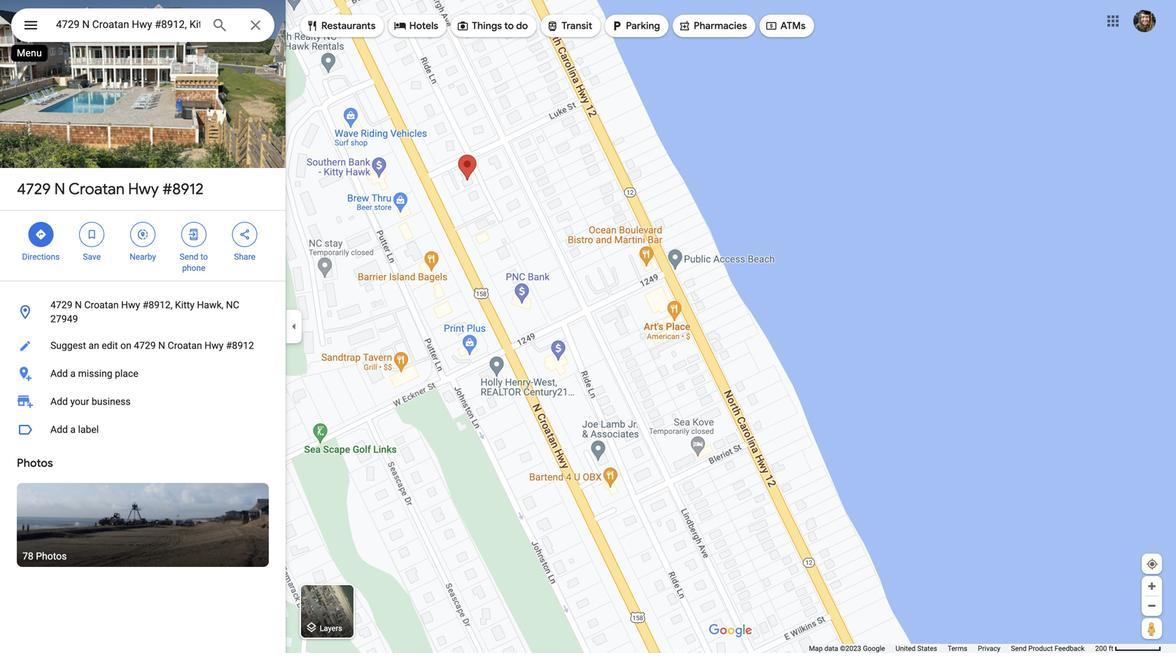 Task type: vqa. For each thing, say whether or not it's contained in the screenshot.
the top 4729
yes



Task type: describe. For each thing, give the bounding box(es) containing it.
map data ©2023 google
[[809, 645, 885, 653]]

parking
[[626, 20, 660, 32]]

add for add a label
[[50, 424, 68, 436]]


[[394, 18, 407, 34]]

send for send product feedback
[[1011, 645, 1027, 653]]


[[765, 18, 778, 34]]

 restaurants
[[306, 18, 376, 34]]

pharmacies
[[694, 20, 747, 32]]

actions for 4729 n croatan hwy #8912 region
[[0, 211, 286, 281]]

send product feedback button
[[1011, 644, 1085, 653]]

4729 n croatan hwy #8912
[[17, 179, 204, 199]]

suggest an edit on 4729 n croatan hwy #8912 button
[[0, 332, 286, 360]]

nearby
[[130, 252, 156, 262]]


[[188, 227, 200, 242]]

27949
[[50, 313, 78, 325]]

4729 N Croatan Hwy #8912, Kitty Hawk, NC 27949 field
[[11, 8, 275, 42]]

 things to do
[[457, 18, 528, 34]]

 pharmacies
[[679, 18, 747, 34]]

transit
[[562, 20, 593, 32]]

united states
[[896, 645, 938, 653]]

show street view coverage image
[[1142, 618, 1163, 639]]

#8912 inside "button"
[[226, 340, 254, 352]]

4729 n croatan hwy #8912, kitty hawk, nc 27949
[[50, 299, 239, 325]]

things
[[472, 20, 502, 32]]

ft
[[1109, 645, 1114, 653]]

0 vertical spatial photos
[[17, 456, 53, 471]]

n for 4729 n croatan hwy #8912, kitty hawk, nc 27949
[[75, 299, 82, 311]]

a for missing
[[70, 368, 76, 380]]

0 vertical spatial #8912
[[162, 179, 204, 199]]

croatan for #8912,
[[84, 299, 119, 311]]

atms
[[781, 20, 806, 32]]

n inside "button"
[[158, 340, 165, 352]]

 atms
[[765, 18, 806, 34]]

collapse side panel image
[[286, 319, 302, 334]]

footer inside google maps element
[[809, 644, 1096, 653]]

edit
[[102, 340, 118, 352]]

 parking
[[611, 18, 660, 34]]

hwy for #8912,
[[121, 299, 140, 311]]

n for 4729 n croatan hwy #8912
[[54, 179, 65, 199]]


[[306, 18, 319, 34]]

 button
[[11, 8, 50, 45]]

google
[[863, 645, 885, 653]]

zoom out image
[[1147, 601, 1158, 611]]

 search field
[[11, 8, 275, 45]]

send for send to phone
[[180, 252, 198, 262]]

privacy button
[[978, 644, 1001, 653]]

croatan for #8912
[[69, 179, 125, 199]]

add for add your business
[[50, 396, 68, 408]]

4729 for 4729 n croatan hwy #8912
[[17, 179, 51, 199]]

terms
[[948, 645, 968, 653]]

 hotels
[[394, 18, 439, 34]]

phone
[[182, 263, 205, 273]]

united states button
[[896, 644, 938, 653]]

hwy for #8912
[[128, 179, 159, 199]]

hawk,
[[197, 299, 224, 311]]

200 ft
[[1096, 645, 1114, 653]]

share
[[234, 252, 256, 262]]


[[239, 227, 251, 242]]

united
[[896, 645, 916, 653]]

states
[[918, 645, 938, 653]]

200
[[1096, 645, 1107, 653]]


[[86, 227, 98, 242]]

suggest
[[50, 340, 86, 352]]

save
[[83, 252, 101, 262]]



Task type: locate. For each thing, give the bounding box(es) containing it.
hwy up 
[[128, 179, 159, 199]]

4729 inside suggest an edit on 4729 n croatan hwy #8912 "button"
[[134, 340, 156, 352]]

photos inside 78 photos button
[[36, 551, 67, 562]]

add for add a missing place
[[50, 368, 68, 380]]

send
[[180, 252, 198, 262], [1011, 645, 1027, 653]]

privacy
[[978, 645, 1001, 653]]

1 vertical spatial croatan
[[84, 299, 119, 311]]

1 add from the top
[[50, 368, 68, 380]]

a
[[70, 368, 76, 380], [70, 424, 76, 436]]

terms button
[[948, 644, 968, 653]]

send left product
[[1011, 645, 1027, 653]]

add a missing place button
[[0, 360, 286, 388]]

2 vertical spatial hwy
[[205, 340, 224, 352]]

none field inside 4729 n croatan hwy #8912, kitty hawk, nc 27949 field
[[56, 16, 200, 33]]

to left do
[[504, 20, 514, 32]]

zoom in image
[[1147, 581, 1158, 592]]

restaurants
[[321, 20, 376, 32]]

#8912 up 
[[162, 179, 204, 199]]

croatan up an at the left bottom of page
[[84, 299, 119, 311]]

1 horizontal spatial to
[[504, 20, 514, 32]]

add a label
[[50, 424, 99, 436]]

an
[[89, 340, 99, 352]]

hwy inside suggest an edit on 4729 n croatan hwy #8912 "button"
[[205, 340, 224, 352]]

1 vertical spatial #8912
[[226, 340, 254, 352]]

hwy
[[128, 179, 159, 199], [121, 299, 140, 311], [205, 340, 224, 352]]

1 horizontal spatial send
[[1011, 645, 1027, 653]]

1 vertical spatial to
[[201, 252, 208, 262]]

1 vertical spatial add
[[50, 396, 68, 408]]

0 horizontal spatial send
[[180, 252, 198, 262]]

on
[[120, 340, 131, 352]]

google account: giulia masi  
(giulia.masi@adept.ai) image
[[1134, 10, 1156, 32]]

add your business link
[[0, 388, 286, 416]]

suggest an edit on 4729 n croatan hwy #8912
[[50, 340, 254, 352]]

a for label
[[70, 424, 76, 436]]

0 vertical spatial n
[[54, 179, 65, 199]]

#8912,
[[143, 299, 173, 311]]

78 photos
[[22, 551, 67, 562]]

4729 up ""
[[17, 179, 51, 199]]

0 vertical spatial a
[[70, 368, 76, 380]]

croatan inside "button"
[[168, 340, 202, 352]]

0 horizontal spatial #8912
[[162, 179, 204, 199]]

place
[[115, 368, 138, 380]]

data
[[825, 645, 839, 653]]

#8912
[[162, 179, 204, 199], [226, 340, 254, 352]]

to
[[504, 20, 514, 32], [201, 252, 208, 262]]

add left label
[[50, 424, 68, 436]]

1 vertical spatial photos
[[36, 551, 67, 562]]

hwy left #8912,
[[121, 299, 140, 311]]

1 vertical spatial n
[[75, 299, 82, 311]]

None field
[[56, 16, 200, 33]]

4729 up 27949
[[50, 299, 72, 311]]

to inside ' things to do'
[[504, 20, 514, 32]]

0 vertical spatial add
[[50, 368, 68, 380]]


[[457, 18, 469, 34]]

nc
[[226, 299, 239, 311]]

send inside button
[[1011, 645, 1027, 653]]

2 vertical spatial 4729
[[134, 340, 156, 352]]

4729 inside 4729 n croatan hwy #8912, kitty hawk, nc 27949
[[50, 299, 72, 311]]

1 vertical spatial 4729
[[50, 299, 72, 311]]

hwy inside 4729 n croatan hwy #8912, kitty hawk, nc 27949
[[121, 299, 140, 311]]

4729 n croatan hwy #8912, kitty hawk, nc 27949 button
[[0, 293, 286, 332]]

croatan
[[69, 179, 125, 199], [84, 299, 119, 311], [168, 340, 202, 352]]


[[679, 18, 691, 34]]

your
[[70, 396, 89, 408]]


[[22, 15, 39, 35]]

#8912 down nc
[[226, 340, 254, 352]]

4729 right on
[[134, 340, 156, 352]]

a left missing
[[70, 368, 76, 380]]

2 vertical spatial n
[[158, 340, 165, 352]]

send to phone
[[180, 252, 208, 273]]

product
[[1029, 645, 1053, 653]]

1 vertical spatial a
[[70, 424, 76, 436]]

2 add from the top
[[50, 396, 68, 408]]

©2023
[[840, 645, 862, 653]]


[[35, 227, 47, 242]]

add a missing place
[[50, 368, 138, 380]]

0 vertical spatial 4729
[[17, 179, 51, 199]]

3 add from the top
[[50, 424, 68, 436]]

footer
[[809, 644, 1096, 653]]

business
[[92, 396, 131, 408]]


[[546, 18, 559, 34]]

croatan down kitty
[[168, 340, 202, 352]]

do
[[516, 20, 528, 32]]


[[137, 227, 149, 242]]

n
[[54, 179, 65, 199], [75, 299, 82, 311], [158, 340, 165, 352]]

0 horizontal spatial n
[[54, 179, 65, 199]]

a left label
[[70, 424, 76, 436]]

feedback
[[1055, 645, 1085, 653]]

0 horizontal spatial to
[[201, 252, 208, 262]]

2 a from the top
[[70, 424, 76, 436]]

1 horizontal spatial n
[[75, 299, 82, 311]]

4729
[[17, 179, 51, 199], [50, 299, 72, 311], [134, 340, 156, 352]]

1 a from the top
[[70, 368, 76, 380]]

0 vertical spatial send
[[180, 252, 198, 262]]

add a label button
[[0, 416, 286, 444]]

add down suggest
[[50, 368, 68, 380]]


[[611, 18, 623, 34]]

to inside send to phone
[[201, 252, 208, 262]]

4729 n croatan hwy #8912 main content
[[0, 0, 286, 653]]

add your business
[[50, 396, 131, 408]]

show your location image
[[1146, 558, 1159, 571]]

0 vertical spatial croatan
[[69, 179, 125, 199]]

to up phone
[[201, 252, 208, 262]]

1 vertical spatial hwy
[[121, 299, 140, 311]]

croatan up 
[[69, 179, 125, 199]]

add inside 'link'
[[50, 396, 68, 408]]

78
[[22, 551, 33, 562]]

layers
[[320, 624, 342, 633]]

0 vertical spatial hwy
[[128, 179, 159, 199]]

0 vertical spatial to
[[504, 20, 514, 32]]

4729 for 4729 n croatan hwy #8912, kitty hawk, nc 27949
[[50, 299, 72, 311]]

1 vertical spatial send
[[1011, 645, 1027, 653]]

google maps element
[[0, 0, 1177, 653]]

1 horizontal spatial #8912
[[226, 340, 254, 352]]

add
[[50, 368, 68, 380], [50, 396, 68, 408], [50, 424, 68, 436]]

missing
[[78, 368, 112, 380]]

kitty
[[175, 299, 195, 311]]

add left your
[[50, 396, 68, 408]]

send up phone
[[180, 252, 198, 262]]

78 photos button
[[17, 483, 269, 567]]

map
[[809, 645, 823, 653]]

hwy down hawk,
[[205, 340, 224, 352]]

label
[[78, 424, 99, 436]]

photos
[[17, 456, 53, 471], [36, 551, 67, 562]]

200 ft button
[[1096, 645, 1162, 653]]

send inside send to phone
[[180, 252, 198, 262]]

 transit
[[546, 18, 593, 34]]

croatan inside 4729 n croatan hwy #8912, kitty hawk, nc 27949
[[84, 299, 119, 311]]

2 vertical spatial add
[[50, 424, 68, 436]]

directions
[[22, 252, 60, 262]]

2 vertical spatial croatan
[[168, 340, 202, 352]]

photos right 78
[[36, 551, 67, 562]]

footer containing map data ©2023 google
[[809, 644, 1096, 653]]

hotels
[[409, 20, 439, 32]]

photos down add a label
[[17, 456, 53, 471]]

2 horizontal spatial n
[[158, 340, 165, 352]]

n inside 4729 n croatan hwy #8912, kitty hawk, nc 27949
[[75, 299, 82, 311]]

send product feedback
[[1011, 645, 1085, 653]]



